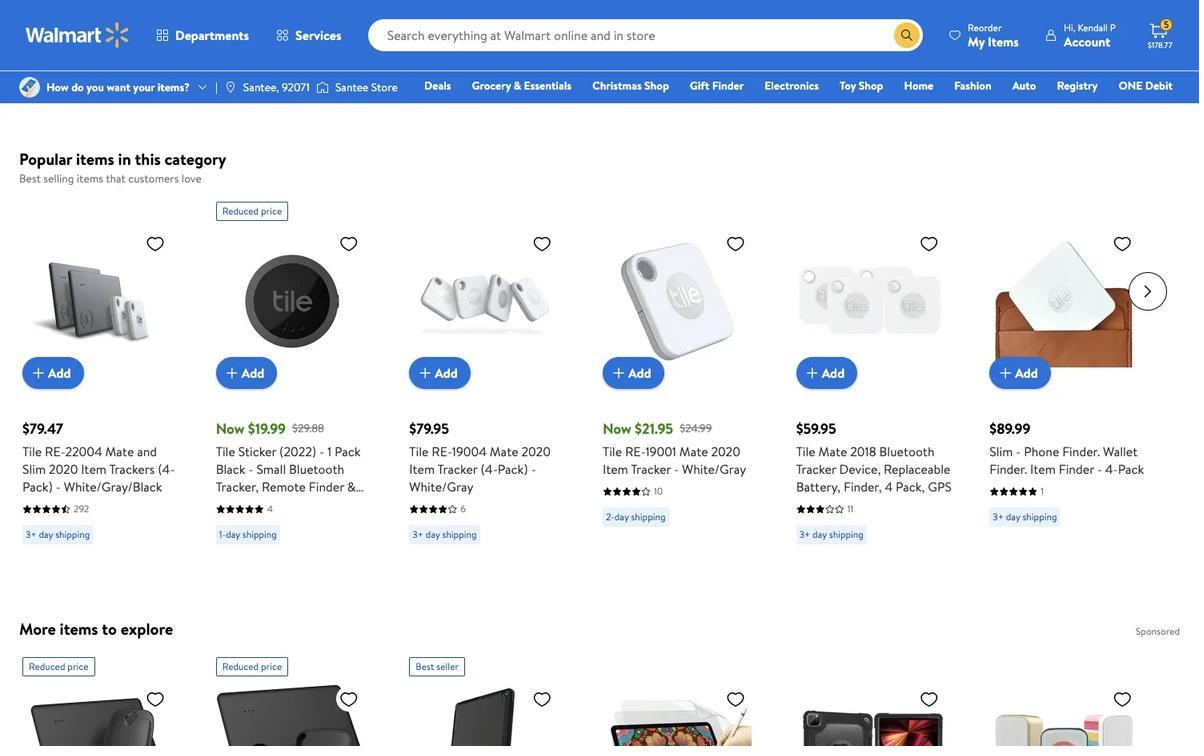 Task type: locate. For each thing, give the bounding box(es) containing it.
2020 right 19004
[[522, 443, 551, 461]]

product group containing now $19.99
[[216, 196, 374, 551]]

4 mate from the left
[[819, 443, 848, 461]]

departments
[[175, 26, 249, 44]]

re- down $79.47
[[45, 443, 65, 461]]

&
[[514, 78, 522, 94], [348, 478, 356, 496]]

2020
[[522, 443, 551, 461], [712, 443, 741, 461], [49, 461, 78, 478]]

add button for $59.95
[[797, 357, 858, 389]]

tile re-19004 mate 2020 item tracker (4-pack) - white/gray image
[[410, 228, 559, 377]]

items?
[[158, 79, 190, 95]]

1 horizontal spatial bluetooth
[[880, 443, 935, 461]]

item inside $79.95 tile re-19004 mate 2020 item tracker (4-pack) - white/gray
[[410, 461, 435, 478]]

1 vertical spatial &
[[348, 478, 356, 496]]

0 horizontal spatial slim
[[22, 461, 46, 478]]

2 vertical spatial items
[[60, 618, 98, 640]]

0 horizontal spatial tracker
[[438, 461, 478, 478]]

2020 for $79.47
[[49, 461, 78, 478]]

1 horizontal spatial (4-
[[481, 461, 498, 478]]

tracker up 6
[[438, 461, 478, 478]]

1 horizontal spatial tracker
[[631, 461, 671, 478]]

add up $79.47
[[48, 364, 71, 382]]

add to cart image for $79.47
[[29, 364, 48, 383]]

tile down $79.95
[[410, 443, 429, 461]]

1 tracker from the left
[[438, 461, 478, 478]]

add to favorites list, restored packed party pkdj200bu "turn up the fun" portable bluetooth party speaker, blue (refurbished) image
[[1114, 689, 1133, 709]]

tracker inside $79.95 tile re-19004 mate 2020 item tracker (4-pack) - white/gray
[[438, 461, 478, 478]]

tile re-19001 mate 2020 item tracker - white/gray image
[[603, 228, 752, 377]]

2 re- from the left
[[432, 443, 452, 461]]

small
[[257, 461, 286, 478]]

0 horizontal spatial (4-
[[158, 461, 175, 478]]

items up that at left top
[[76, 148, 114, 169]]

add up $21.95
[[629, 364, 652, 382]]

shop inside 'link'
[[645, 78, 670, 94]]

4 down remote
[[267, 502, 273, 516]]

finder
[[713, 78, 744, 94], [1060, 461, 1095, 478], [309, 478, 344, 496]]

add up $79.95
[[435, 364, 458, 382]]

finder right remote
[[309, 478, 344, 496]]

slim down $79.47
[[22, 461, 46, 478]]

price for tile performance pack (2022) -  black - 2 pack (1 pro, 1 slim) image
[[68, 660, 89, 673]]

re- inside $79.47 tile re-22004 mate and slim 2020 item trackers (4- pack) - white/gray/black
[[45, 443, 65, 461]]

1 add button from the left
[[22, 357, 84, 389]]

add button up $21.95
[[603, 357, 664, 389]]

reduced price for product group containing best seller
[[222, 660, 282, 673]]

1 vertical spatial sponsored
[[1137, 624, 1181, 638]]

$89.99
[[990, 419, 1031, 439]]

add to favorites list, tile re-19004 mate 2020 item tracker (4-pack) - white/gray image
[[533, 234, 552, 254]]

items left to
[[60, 618, 98, 640]]

mate
[[105, 443, 134, 461], [490, 443, 519, 461], [680, 443, 709, 461], [819, 443, 848, 461]]

1 horizontal spatial re-
[[432, 443, 452, 461]]

2 horizontal spatial tracker
[[797, 461, 837, 478]]

reduced price up tile starter pack (2022) - 2 pack - black image
[[222, 660, 282, 673]]

soatuto for ipad air 5 4 10.9 2022 2020 ipad pro 11 case 2022 with handle shoulder strap 360° kickstand 3 layer protective armmor case for ipad pro 11 inch, ipad air 5th 4th gen 10.9 - black+black image
[[797, 683, 946, 747]]

mate inside $79.95 tile re-19004 mate 2020 item tracker (4-pack) - white/gray
[[490, 443, 519, 461]]

tile inside now $19.99 $29.88 tile sticker (2022) - 1 pack black - small bluetooth tracker, remote finder & item locator
[[216, 443, 235, 461]]

4
[[885, 478, 893, 496], [267, 502, 273, 516]]

1 horizontal spatial &
[[514, 78, 522, 94]]

reorder
[[968, 20, 1003, 34]]

day for $89.99
[[1007, 510, 1021, 524]]

& right remote
[[348, 478, 356, 496]]

1 vertical spatial 4
[[267, 502, 273, 516]]

shipping down phone
[[1023, 510, 1058, 524]]

registry link
[[1050, 77, 1106, 95]]

5 add button from the left
[[797, 357, 858, 389]]

pack) inside $79.95 tile re-19004 mate 2020 item tracker (4-pack) - white/gray
[[498, 461, 529, 478]]

re- down $79.95
[[432, 443, 452, 461]]

one
[[1119, 78, 1143, 94]]

items
[[76, 148, 114, 169], [77, 170, 103, 186], [60, 618, 98, 640]]

price for tile starter pack (2022) - 2 pack - black image
[[261, 660, 282, 673]]

3 add button from the left
[[410, 357, 471, 389]]

black
[[216, 461, 246, 478]]

popular
[[19, 148, 72, 169]]

grocery & essentials link
[[465, 77, 579, 95]]

3+ day shipping for $59.95
[[800, 528, 864, 542]]

product group containing $89.99
[[990, 196, 1149, 551]]

add button up $79.47
[[22, 357, 84, 389]]

shop for toy shop
[[859, 78, 884, 94]]

0 horizontal spatial pack
[[335, 443, 361, 461]]

white/gray for tile
[[410, 478, 474, 496]]

add to cart image
[[416, 364, 435, 383]]

shipping down locator
[[243, 528, 277, 542]]

0 vertical spatial 4
[[885, 478, 893, 496]]

this
[[135, 148, 161, 169]]

1 now from the left
[[216, 419, 245, 439]]

add to cart image for $89.99
[[997, 364, 1016, 383]]

bluetooth
[[880, 443, 935, 461], [289, 461, 345, 478]]

5
[[1165, 18, 1170, 31]]

white/gray inside now $21.95 $24.99 tile re-19001 mate 2020 item tracker - white/gray
[[683, 461, 747, 478]]

1 (4- from the left
[[158, 461, 175, 478]]

1 shop from the left
[[645, 78, 670, 94]]

tile inside '$59.95 tile mate 2018 bluetooth tracker device, replaceable battery, finder, 4 pack, gps'
[[797, 443, 816, 461]]

slim down $89.99
[[990, 443, 1014, 461]]

0 horizontal spatial now
[[216, 419, 245, 439]]

3+ day shipping for $79.47
[[26, 528, 90, 542]]

3+ for $59.95
[[800, 528, 811, 542]]

mate left the and
[[105, 443, 134, 461]]

92071
[[282, 79, 310, 95]]

add up $19.99
[[242, 364, 265, 382]]

now for $19.99
[[216, 419, 245, 439]]

-
[[320, 443, 325, 461], [1017, 443, 1022, 461], [249, 461, 254, 478], [532, 461, 537, 478], [675, 461, 679, 478], [1098, 461, 1103, 478], [56, 478, 61, 496]]

0 vertical spatial &
[[514, 78, 522, 94]]

reduced up tile starter pack (2022) - 2 pack - black image
[[222, 660, 259, 673]]

1 add to cart image from the left
[[29, 364, 48, 383]]

white/gray
[[683, 461, 747, 478], [410, 478, 474, 496]]

finder right "gift"
[[713, 78, 744, 94]]

2020 inside $79.95 tile re-19004 mate 2020 item tracker (4-pack) - white/gray
[[522, 443, 551, 461]]

4 add from the left
[[629, 364, 652, 382]]

white/gray up 6
[[410, 478, 474, 496]]

3 mate from the left
[[680, 443, 709, 461]]

0 horizontal spatial &
[[348, 478, 356, 496]]

reduced price inside product group
[[222, 204, 282, 218]]

item left the trackers
[[81, 461, 107, 478]]

tile
[[22, 443, 42, 461], [216, 443, 235, 461], [410, 443, 429, 461], [603, 443, 623, 461], [797, 443, 816, 461]]

2 horizontal spatial finder
[[1060, 461, 1095, 478]]

add to cart image
[[29, 364, 48, 383], [222, 364, 242, 383], [610, 364, 629, 383], [803, 364, 822, 383], [997, 364, 1016, 383]]

pack) down $79.47
[[22, 478, 53, 496]]

2 horizontal spatial re-
[[626, 443, 646, 461]]

fashion
[[955, 78, 992, 94]]

 image right 92071
[[316, 79, 329, 95]]

3+ day shipping down 11
[[800, 528, 864, 542]]

shipping for $59.95
[[830, 528, 864, 542]]

add button for now
[[603, 357, 664, 389]]

shop right christmas
[[645, 78, 670, 94]]

day for now
[[615, 510, 629, 524]]

items left that at left top
[[77, 170, 103, 186]]

22004
[[65, 443, 102, 461]]

 image right |
[[224, 81, 237, 94]]

pack inside now $19.99 $29.88 tile sticker (2022) - 1 pack black - small bluetooth tracker, remote finder & item locator
[[335, 443, 361, 461]]

mate inside '$59.95 tile mate 2018 bluetooth tracker device, replaceable battery, finder, 4 pack, gps'
[[819, 443, 848, 461]]

2 (4- from the left
[[481, 461, 498, 478]]

product group containing $79.95
[[410, 196, 568, 551]]

 image for santee store
[[316, 79, 329, 95]]

1 tile from the left
[[22, 443, 42, 461]]

mate inside now $21.95 $24.99 tile re-19001 mate 2020 item tracker - white/gray
[[680, 443, 709, 461]]

3 tracker from the left
[[797, 461, 837, 478]]

ad disclaimer and feedback for marqueedisplayad image
[[1081, 89, 1093, 102]]

shipping
[[632, 510, 666, 524], [1023, 510, 1058, 524], [55, 528, 90, 542], [243, 528, 277, 542], [443, 528, 477, 542], [830, 528, 864, 542]]

reduced down more
[[29, 660, 65, 673]]

1 horizontal spatial pack
[[1119, 461, 1145, 478]]

pack) right 19004
[[498, 461, 529, 478]]

more items to explore
[[19, 618, 173, 640]]

re- inside now $21.95 $24.99 tile re-19001 mate 2020 item tracker - white/gray
[[626, 443, 646, 461]]

 image
[[19, 77, 40, 98], [316, 79, 329, 95], [224, 81, 237, 94]]

santee store
[[336, 79, 398, 95]]

deals
[[425, 78, 451, 94]]

4 add to cart image from the left
[[803, 364, 822, 383]]

3 add to cart image from the left
[[610, 364, 629, 383]]

day for $79.47
[[39, 528, 53, 542]]

3 re- from the left
[[626, 443, 646, 461]]

p
[[1111, 20, 1117, 34]]

1-
[[219, 528, 226, 542]]

2 add button from the left
[[216, 357, 277, 389]]

tile left the sticker at the bottom of page
[[216, 443, 235, 461]]

3+ day shipping down phone
[[994, 510, 1058, 524]]

5 tile from the left
[[797, 443, 816, 461]]

add button up $59.95
[[797, 357, 858, 389]]

day for $59.95
[[813, 528, 827, 542]]

 image left the how
[[19, 77, 40, 98]]

2 mate from the left
[[490, 443, 519, 461]]

1 vertical spatial 1
[[1042, 485, 1045, 498]]

0 horizontal spatial shop
[[645, 78, 670, 94]]

shipping for $89.99
[[1023, 510, 1058, 524]]

white/gray inside $79.95 tile re-19004 mate 2020 item tracker (4-pack) - white/gray
[[410, 478, 474, 496]]

gift
[[690, 78, 710, 94]]

2020 down $24.99
[[712, 443, 741, 461]]

product group
[[22, 196, 181, 551], [216, 196, 374, 551], [410, 196, 568, 551], [603, 196, 761, 551], [797, 196, 955, 551], [990, 196, 1149, 551], [22, 651, 194, 747], [216, 651, 387, 747], [410, 651, 581, 747]]

add for $89.99
[[1016, 364, 1039, 382]]

shipping down 292
[[55, 528, 90, 542]]

1 horizontal spatial pack)
[[498, 461, 529, 478]]

0 horizontal spatial re-
[[45, 443, 65, 461]]

add to cart image for $59.95
[[803, 364, 822, 383]]

0 horizontal spatial 1
[[328, 443, 332, 461]]

your
[[133, 79, 155, 95]]

tile inside $79.47 tile re-22004 mate and slim 2020 item trackers (4- pack) - white/gray/black
[[22, 443, 42, 461]]

best inside "popular items in this category best selling items that customers love"
[[19, 170, 41, 186]]

slim inside $79.47 tile re-22004 mate and slim 2020 item trackers (4- pack) - white/gray/black
[[22, 461, 46, 478]]

reduced price down category
[[222, 204, 282, 218]]

2 horizontal spatial 2020
[[712, 443, 741, 461]]

2020 inside now $21.95 $24.99 tile re-19001 mate 2020 item tracker - white/gray
[[712, 443, 741, 461]]

(4- inside $79.95 tile re-19004 mate 2020 item tracker (4-pack) - white/gray
[[481, 461, 498, 478]]

3+ day shipping for $89.99
[[994, 510, 1058, 524]]

tile down $59.95
[[797, 443, 816, 461]]

items for to
[[60, 618, 98, 640]]

1 horizontal spatial finder
[[713, 78, 744, 94]]

slim - phone finder. wallet finder. item finder - 4-pack image
[[990, 228, 1139, 377]]

item down $89.99
[[1031, 461, 1056, 478]]

add to favorites list, soatuto for ipad air 5 4 10.9 2022 2020 ipad pro 11 case 2022 with handle shoulder strap 360° kickstand 3 layer protective armmor case for ipad pro 11 inch, ipad air 5th 4th gen 10.9 - black+black image
[[920, 689, 939, 709]]

now inside now $21.95 $24.99 tile re-19001 mate 2020 item tracker - white/gray
[[603, 419, 632, 439]]

0 horizontal spatial  image
[[19, 77, 40, 98]]

phone
[[1025, 443, 1060, 461]]

& right "grocery"
[[514, 78, 522, 94]]

tile inside $79.95 tile re-19004 mate 2020 item tracker (4-pack) - white/gray
[[410, 443, 429, 461]]

2 now from the left
[[603, 419, 632, 439]]

deals link
[[417, 77, 459, 95]]

mate down $59.95
[[819, 443, 848, 461]]

0 horizontal spatial best
[[19, 170, 41, 186]]

1 horizontal spatial slim
[[990, 443, 1014, 461]]

battery,
[[797, 478, 841, 496]]

white/gray down $24.99
[[683, 461, 747, 478]]

3+ day shipping down 6
[[413, 528, 477, 542]]

item down $79.95
[[410, 461, 435, 478]]

1 horizontal spatial best
[[416, 660, 435, 673]]

2 tracker from the left
[[631, 461, 671, 478]]

shipping down 11
[[830, 528, 864, 542]]

$29.88
[[292, 420, 324, 436]]

2 horizontal spatial  image
[[316, 79, 329, 95]]

finder. down $89.99
[[990, 461, 1028, 478]]

$89.99 slim - phone finder. wallet finder. item finder - 4-pack
[[990, 419, 1145, 478]]

0 horizontal spatial 2020
[[49, 461, 78, 478]]

 image for santee, 92071
[[224, 81, 237, 94]]

1 horizontal spatial now
[[603, 419, 632, 439]]

4 left pack,
[[885, 478, 893, 496]]

add up $89.99
[[1016, 364, 1039, 382]]

$59.95
[[797, 419, 837, 439]]

0 vertical spatial items
[[76, 148, 114, 169]]

re- for $79.47
[[45, 443, 65, 461]]

re-
[[45, 443, 65, 461], [432, 443, 452, 461], [626, 443, 646, 461]]

bluetooth down $29.88
[[289, 461, 345, 478]]

3+ day shipping down 292
[[26, 528, 90, 542]]

item up 1-
[[216, 496, 242, 514]]

1 horizontal spatial white/gray
[[683, 461, 747, 478]]

re- inside $79.95 tile re-19004 mate 2020 item tracker (4-pack) - white/gray
[[432, 443, 452, 461]]

1 add from the left
[[48, 364, 71, 382]]

product group containing $59.95
[[797, 196, 955, 551]]

(4- inside $79.47 tile re-22004 mate and slim 2020 item trackers (4- pack) - white/gray/black
[[158, 461, 175, 478]]

tile left 19001
[[603, 443, 623, 461]]

add up $59.95
[[822, 364, 845, 382]]

add button up $89.99
[[990, 357, 1052, 389]]

best seller
[[416, 660, 459, 673]]

tracker inside now $21.95 $24.99 tile re-19001 mate 2020 item tracker - white/gray
[[631, 461, 671, 478]]

0 horizontal spatial white/gray
[[410, 478, 474, 496]]

1 horizontal spatial sponsored
[[1137, 624, 1181, 638]]

my
[[968, 32, 985, 50]]

1 horizontal spatial 2020
[[522, 443, 551, 461]]

tracker down $59.95
[[797, 461, 837, 478]]

2020 inside $79.47 tile re-22004 mate and slim 2020 item trackers (4- pack) - white/gray/black
[[49, 461, 78, 478]]

Search search field
[[368, 19, 924, 51]]

0 vertical spatial 1
[[328, 443, 332, 461]]

walmart image
[[26, 22, 130, 48]]

best left seller
[[416, 660, 435, 673]]

3+
[[994, 510, 1004, 524], [26, 528, 37, 542], [413, 528, 424, 542], [800, 528, 811, 542]]

10
[[654, 485, 663, 498]]

re- down $21.95
[[626, 443, 646, 461]]

shop right toy
[[859, 78, 884, 94]]

now
[[216, 419, 245, 439], [603, 419, 632, 439]]

3+ day shipping
[[994, 510, 1058, 524], [26, 528, 90, 542], [413, 528, 477, 542], [800, 528, 864, 542]]

& inside now $19.99 $29.88 tile sticker (2022) - 1 pack black - small bluetooth tracker, remote finder & item locator
[[348, 478, 356, 496]]

onn. protective grip tablet case for onn. 10.1" tablet (2022 model) - black image
[[410, 683, 559, 747]]

tile down $79.47
[[22, 443, 42, 461]]

1 right (2022)
[[328, 443, 332, 461]]

5 add to cart image from the left
[[997, 364, 1016, 383]]

0 horizontal spatial pack)
[[22, 478, 53, 496]]

shipping down 10
[[632, 510, 666, 524]]

toy shop link
[[833, 77, 891, 95]]

now left $21.95
[[603, 419, 632, 439]]

category
[[165, 148, 227, 169]]

2020 up 292
[[49, 461, 78, 478]]

pack
[[335, 443, 361, 461], [1119, 461, 1145, 478]]

6 add button from the left
[[990, 357, 1052, 389]]

0 horizontal spatial finder
[[309, 478, 344, 496]]

3 tile from the left
[[410, 443, 429, 461]]

tracker inside '$59.95 tile mate 2018 bluetooth tracker device, replaceable battery, finder, 4 pack, gps'
[[797, 461, 837, 478]]

0 vertical spatial best
[[19, 170, 41, 186]]

1 horizontal spatial  image
[[224, 81, 237, 94]]

santee,
[[243, 79, 279, 95]]

5 add from the left
[[822, 364, 845, 382]]

shipping down 6
[[443, 528, 477, 542]]

shipping for now
[[632, 510, 666, 524]]

4 add button from the left
[[603, 357, 664, 389]]

0 vertical spatial sponsored
[[1033, 89, 1077, 103]]

tracker up 10
[[631, 461, 671, 478]]

slim
[[990, 443, 1014, 461], [22, 461, 46, 478]]

pack,
[[896, 478, 926, 496]]

reduced price
[[222, 204, 282, 218], [29, 660, 89, 673], [222, 660, 282, 673]]

day
[[615, 510, 629, 524], [1007, 510, 1021, 524], [39, 528, 53, 542], [226, 528, 240, 542], [426, 528, 440, 542], [813, 528, 827, 542]]

1 horizontal spatial 4
[[885, 478, 893, 496]]

reduced price for product group containing $79.95
[[222, 204, 282, 218]]

pack) inside $79.47 tile re-22004 mate and slim 2020 item trackers (4- pack) - white/gray/black
[[22, 478, 53, 496]]

2 shop from the left
[[859, 78, 884, 94]]

explore
[[121, 618, 173, 640]]

reduced
[[222, 204, 259, 218], [29, 660, 65, 673], [222, 660, 259, 673]]

finder.
[[1063, 443, 1101, 461], [990, 461, 1028, 478]]

add button up $79.95
[[410, 357, 471, 389]]

$79.95
[[410, 419, 449, 439]]

add button
[[22, 357, 84, 389], [216, 357, 277, 389], [410, 357, 471, 389], [603, 357, 664, 389], [797, 357, 858, 389], [990, 357, 1052, 389]]

product group containing $79.47
[[22, 196, 181, 551]]

love
[[182, 170, 202, 186]]

19004
[[452, 443, 487, 461]]

2 tile from the left
[[216, 443, 235, 461]]

add button up $19.99
[[216, 357, 277, 389]]

1 down phone
[[1042, 485, 1045, 498]]

walmart+
[[1126, 100, 1174, 116]]

best down "popular"
[[19, 170, 41, 186]]

 image for how do you want your items?
[[19, 77, 40, 98]]

6 add from the left
[[1016, 364, 1039, 382]]

shop
[[645, 78, 670, 94], [859, 78, 884, 94]]

1 vertical spatial best
[[416, 660, 435, 673]]

in
[[118, 148, 131, 169]]

1 re- from the left
[[45, 443, 65, 461]]

add button for $79.47
[[22, 357, 84, 389]]

reduced down category
[[222, 204, 259, 218]]

bluetooth up pack,
[[880, 443, 935, 461]]

mate down $24.99
[[680, 443, 709, 461]]

mate right 19004
[[490, 443, 519, 461]]

0 horizontal spatial bluetooth
[[289, 461, 345, 478]]

finder left 4-
[[1060, 461, 1095, 478]]

item up the 2-
[[603, 461, 629, 478]]

3 add from the left
[[435, 364, 458, 382]]

best inside product group
[[416, 660, 435, 673]]

finder. left 4-
[[1063, 443, 1101, 461]]

one debit walmart+
[[1119, 78, 1174, 116]]

add
[[48, 364, 71, 382], [242, 364, 265, 382], [435, 364, 458, 382], [629, 364, 652, 382], [822, 364, 845, 382], [1016, 364, 1039, 382]]

4 tile from the left
[[603, 443, 623, 461]]

gift finder link
[[683, 77, 752, 95]]

now up the sticker at the bottom of page
[[216, 419, 245, 439]]

1 vertical spatial items
[[77, 170, 103, 186]]

1 horizontal spatial shop
[[859, 78, 884, 94]]

1 mate from the left
[[105, 443, 134, 461]]

shop for christmas shop
[[645, 78, 670, 94]]

1 horizontal spatial 1
[[1042, 485, 1045, 498]]

now inside now $19.99 $29.88 tile sticker (2022) - 1 pack black - small bluetooth tracker, remote finder & item locator
[[216, 419, 245, 439]]



Task type: vqa. For each thing, say whether or not it's contained in the screenshot.


Task type: describe. For each thing, give the bounding box(es) containing it.
kendall
[[1079, 20, 1109, 34]]

1-day shipping
[[219, 528, 277, 542]]

add for $59.95
[[822, 364, 845, 382]]

add to favorites list, tile re-22004 mate and slim 2020 item trackers (4-pack) - white/gray/black image
[[146, 234, 165, 254]]

want
[[107, 79, 131, 95]]

items for in
[[76, 148, 114, 169]]

add to favorites list, tile performance pack (2022) -  black - 2 pack (1 pro, 1 slim) image
[[146, 689, 165, 709]]

more
[[19, 618, 56, 640]]

home
[[905, 78, 934, 94]]

tile starter pack (2022) - 2 pack - black image
[[216, 683, 365, 747]]

add to cart image for now
[[610, 364, 629, 383]]

- inside now $21.95 $24.99 tile re-19001 mate 2020 item tracker - white/gray
[[675, 461, 679, 478]]

tile sticker (2022) - 1 pack black - small bluetooth tracker, remote finder & item locator image
[[216, 228, 365, 377]]

292
[[74, 502, 89, 516]]

electronics
[[765, 78, 820, 94]]

2020 for now
[[712, 443, 741, 461]]

$178.77
[[1149, 39, 1173, 50]]

- inside $79.95 tile re-19004 mate 2020 item tracker (4-pack) - white/gray
[[532, 461, 537, 478]]

2 pack matte paper screen protector compatible with ipad air 10.9 inch, 4, 5, ipad pro 11 inch m2 2022, 2021, 2020, 2018 image
[[603, 683, 752, 747]]

hi, kendall p account
[[1065, 20, 1117, 50]]

reduced for tile starter pack (2022) - 2 pack - black image
[[222, 660, 259, 673]]

$79.95 tile re-19004 mate 2020 item tracker (4-pack) - white/gray
[[410, 419, 551, 496]]

2-day shipping
[[606, 510, 666, 524]]

and
[[137, 443, 157, 461]]

3+ day shipping for $79.95
[[413, 528, 477, 542]]

bluetooth inside '$59.95 tile mate 2018 bluetooth tracker device, replaceable battery, finder, 4 pack, gps'
[[880, 443, 935, 461]]

how do you want your items?
[[46, 79, 190, 95]]

$19.99
[[248, 419, 286, 439]]

(2022)
[[280, 443, 317, 461]]

how
[[46, 79, 69, 95]]

to
[[102, 618, 117, 640]]

electronics link
[[758, 77, 827, 95]]

grocery & essentials
[[472, 78, 572, 94]]

christmas shop
[[593, 78, 670, 94]]

$79.47
[[22, 419, 63, 439]]

white/gray for $21.95
[[683, 461, 747, 478]]

items
[[989, 32, 1020, 50]]

item inside now $19.99 $29.88 tile sticker (2022) - 1 pack black - small bluetooth tracker, remote finder & item locator
[[216, 496, 242, 514]]

- inside $79.47 tile re-22004 mate and slim 2020 item trackers (4- pack) - white/gray/black
[[56, 478, 61, 496]]

add to favorites list, onn. protective grip tablet case for onn. 10.1" tablet (2022 model) - black image
[[533, 689, 552, 709]]

toy
[[840, 78, 857, 94]]

mate inside $79.47 tile re-22004 mate and slim 2020 item trackers (4- pack) - white/gray/black
[[105, 443, 134, 461]]

$21.95
[[635, 419, 674, 439]]

tile for $79.47
[[22, 443, 42, 461]]

fashion link
[[948, 77, 999, 95]]

add to favorites list, tile mate 2018 bluetooth tracker device, replaceable battery, finder, 4 pack, gps image
[[920, 234, 939, 254]]

6
[[461, 502, 466, 516]]

customers
[[128, 170, 179, 186]]

services
[[296, 26, 342, 44]]

essentials
[[524, 78, 572, 94]]

services button
[[263, 16, 355, 54]]

device,
[[840, 461, 881, 478]]

2018
[[851, 443, 877, 461]]

3+ for $79.95
[[413, 528, 424, 542]]

trackers
[[109, 461, 155, 478]]

now $21.95 $24.99 tile re-19001 mate 2020 item tracker - white/gray
[[603, 419, 747, 478]]

add for $79.47
[[48, 364, 71, 382]]

item inside $89.99 slim - phone finder. wallet finder. item finder - 4-pack
[[1031, 461, 1056, 478]]

hi,
[[1065, 20, 1076, 34]]

item inside $79.47 tile re-22004 mate and slim 2020 item trackers (4- pack) - white/gray/black
[[81, 461, 107, 478]]

tracker,
[[216, 478, 259, 496]]

add to favorites list, tile starter pack (2022) - 2 pack - black image
[[339, 689, 359, 709]]

santee, 92071
[[243, 79, 310, 95]]

re- for $79.95
[[432, 443, 452, 461]]

tile mate 2018 bluetooth tracker device, replaceable battery, finder, 4 pack, gps image
[[797, 228, 946, 377]]

item inside now $21.95 $24.99 tile re-19001 mate 2020 item tracker - white/gray
[[603, 461, 629, 478]]

replaceable
[[884, 461, 951, 478]]

reorder my items
[[968, 20, 1020, 50]]

11
[[848, 502, 854, 516]]

2 add to cart image from the left
[[222, 364, 242, 383]]

seller
[[437, 660, 459, 673]]

you
[[87, 79, 104, 95]]

product group containing best seller
[[410, 651, 581, 747]]

departments button
[[143, 16, 263, 54]]

santee
[[336, 79, 369, 95]]

$24.99
[[680, 420, 712, 436]]

2-
[[606, 510, 615, 524]]

do
[[71, 79, 84, 95]]

1 inside now $19.99 $29.88 tile sticker (2022) - 1 pack black - small bluetooth tracker, remote finder & item locator
[[328, 443, 332, 461]]

3+ for $89.99
[[994, 510, 1004, 524]]

tile for $59.95
[[797, 443, 816, 461]]

4 inside '$59.95 tile mate 2018 bluetooth tracker device, replaceable battery, finder, 4 pack, gps'
[[885, 478, 893, 496]]

0 horizontal spatial sponsored
[[1033, 89, 1077, 103]]

4-
[[1106, 461, 1119, 478]]

registry
[[1058, 78, 1099, 94]]

1 horizontal spatial finder.
[[1063, 443, 1101, 461]]

pack inside $89.99 slim - phone finder. wallet finder. item finder - 4-pack
[[1119, 461, 1145, 478]]

store
[[372, 79, 398, 95]]

sticker
[[238, 443, 277, 461]]

finder inside $89.99 slim - phone finder. wallet finder. item finder - 4-pack
[[1060, 461, 1095, 478]]

now for $21.95
[[603, 419, 632, 439]]

gift finder
[[690, 78, 744, 94]]

home link
[[898, 77, 941, 95]]

finder,
[[844, 478, 882, 496]]

add button for $79.95
[[410, 357, 471, 389]]

$79.47 tile re-22004 mate and slim 2020 item trackers (4- pack) - white/gray/black
[[22, 419, 175, 496]]

add to favorites list, slim - phone finder. wallet finder. item finder - 4-pack image
[[1114, 234, 1133, 254]]

toy shop
[[840, 78, 884, 94]]

selling
[[44, 170, 74, 186]]

add for now
[[629, 364, 652, 382]]

remote
[[262, 478, 306, 496]]

wallet
[[1104, 443, 1139, 461]]

debit
[[1146, 78, 1174, 94]]

reduced for tile performance pack (2022) -  black - 2 pack (1 pro, 1 slim) image
[[29, 660, 65, 673]]

locator
[[245, 496, 287, 514]]

add to favorites list, tile re-19001 mate 2020 item tracker - white/gray image
[[727, 234, 746, 254]]

finder inside now $19.99 $29.88 tile sticker (2022) - 1 pack black - small bluetooth tracker, remote finder & item locator
[[309, 478, 344, 496]]

popular items in this category best selling items that customers love
[[19, 148, 227, 186]]

tile for $79.95
[[410, 443, 429, 461]]

auto
[[1013, 78, 1037, 94]]

|
[[215, 79, 218, 95]]

slim inside $89.99 slim - phone finder. wallet finder. item finder - 4-pack
[[990, 443, 1014, 461]]

shipping for $79.47
[[55, 528, 90, 542]]

search icon image
[[901, 29, 914, 42]]

that
[[106, 170, 126, 186]]

restored packed party pkdj200bu "turn up the fun" portable bluetooth party speaker, blue (refurbished) image
[[990, 683, 1139, 747]]

next slide for popular items in this category list image
[[1129, 272, 1168, 311]]

add to favorites list, 2 pack matte paper screen protector compatible with ipad air 10.9 inch, 4, 5, ipad pro 11 inch m2 2022, 2021, 2020, 2018 image
[[727, 689, 746, 709]]

product group containing now $21.95
[[603, 196, 761, 551]]

shipping for $79.95
[[443, 528, 477, 542]]

19001
[[646, 443, 677, 461]]

add button for $89.99
[[990, 357, 1052, 389]]

0 horizontal spatial 4
[[267, 502, 273, 516]]

add for $79.95
[[435, 364, 458, 382]]

Walmart Site-Wide search field
[[368, 19, 924, 51]]

reduced price down more
[[29, 660, 89, 673]]

day for $79.95
[[426, 528, 440, 542]]

gps
[[929, 478, 952, 496]]

one debit link
[[1112, 77, 1181, 95]]

$59.95 tile mate 2018 bluetooth tracker device, replaceable battery, finder, 4 pack, gps
[[797, 419, 952, 496]]

tile re-22004 mate and slim 2020 item trackers (4-pack) - white/gray/black image
[[22, 228, 171, 377]]

2 add from the left
[[242, 364, 265, 382]]

grocery
[[472, 78, 511, 94]]

tile performance pack (2022) -  black - 2 pack (1 pro, 1 slim) image
[[22, 683, 171, 747]]

3+ for $79.47
[[26, 528, 37, 542]]

tile inside now $21.95 $24.99 tile re-19001 mate 2020 item tracker - white/gray
[[603, 443, 623, 461]]

christmas shop link
[[586, 77, 677, 95]]

white/gray/black
[[64, 478, 162, 496]]

bluetooth inside now $19.99 $29.88 tile sticker (2022) - 1 pack black - small bluetooth tracker, remote finder & item locator
[[289, 461, 345, 478]]

0 horizontal spatial finder.
[[990, 461, 1028, 478]]

add to favorites list, tile sticker (2022) - 1 pack black - small bluetooth tracker, remote finder & item locator image
[[339, 234, 359, 254]]



